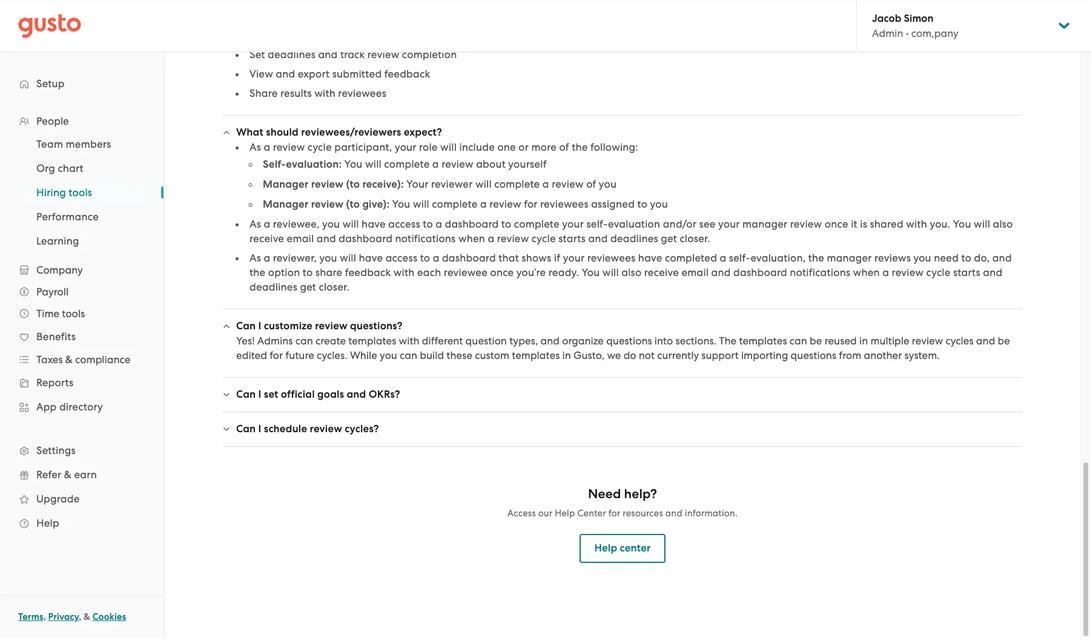 Task type: locate. For each thing, give the bounding box(es) containing it.
evaluation:
[[286, 158, 342, 171]]

that
[[499, 252, 519, 264]]

2 , from the left
[[79, 612, 81, 623]]

review right track on the top left of page
[[368, 48, 400, 61]]

manager up reviewee,
[[263, 198, 309, 211]]

2 vertical spatial deadlines
[[250, 281, 298, 293]]

terms , privacy , & cookies
[[18, 612, 126, 623]]

review inside self-evaluation: you will complete a review about yourself
[[442, 158, 474, 170]]

0 horizontal spatial self-
[[587, 218, 608, 230]]

following:
[[591, 141, 639, 153]]

0 horizontal spatial get
[[300, 281, 316, 293]]

your inside as a reviewer, you will have access to a dashboard that shows if your reviewees have completed a self-evaluation, the manager reviews you need to do, and the option to share feedback with each reviewee once you're ready. you will also receive email and dashboard notifications when a review cycle starts and deadlines get closer.
[[563, 252, 585, 264]]

goals up manage in the left of the page
[[318, 388, 344, 401]]

resources
[[623, 508, 663, 519]]

can left the schedule
[[236, 423, 256, 436]]

dashboard down the evaluation,
[[734, 267, 788, 279]]

0 horizontal spatial when
[[459, 233, 485, 245]]

0 vertical spatial also
[[993, 218, 1014, 230]]

can down can i set official goals and okrs?
[[309, 404, 327, 416]]

i for set
[[258, 388, 262, 401]]

you down participant,
[[344, 158, 363, 170]]

1 horizontal spatial goals
[[407, 404, 433, 416]]

0 vertical spatial email
[[287, 233, 314, 245]]

have for feedback
[[359, 252, 383, 264]]

2 i from the top
[[258, 388, 262, 401]]

when down is
[[854, 267, 880, 279]]

1 vertical spatial closer.
[[319, 281, 350, 293]]

1 vertical spatial i
[[258, 388, 262, 401]]

set
[[264, 388, 278, 401]]

you right ready.
[[582, 267, 600, 279]]

, left privacy
[[43, 612, 46, 623]]

can up the edited
[[236, 320, 256, 333]]

your
[[407, 178, 429, 190], [257, 404, 279, 416]]

expect?
[[404, 126, 442, 139]]

yes! inside yes! admins can create templates with different question types, and organize questions into sections. the templates can be reused in multiple review cycles and be edited for future cycles. while you can build these custom templates in gusto, we do not currently support importing questions from another system.
[[236, 335, 255, 347]]

notifications inside as a reviewer, you will have access to a dashboard that shows if your reviewees have completed a self-evaluation, the manager reviews you need to do, and the option to share feedback with each reviewee once you're ready. you will also receive email and dashboard notifications when a review cycle starts and deadlines get closer.
[[790, 267, 851, 279]]

list
[[236, 28, 1023, 101], [0, 110, 164, 536], [0, 132, 164, 253], [236, 140, 1023, 294], [250, 157, 1023, 212]]

reviews inside as a reviewer, you will have access to a dashboard that shows if your reviewees have completed a self-evaluation, the manager reviews you need to do, and the option to share feedback with each reviewee once you're ready. you will also receive email and dashboard notifications when a review cycle starts and deadlines get closer.
[[875, 252, 911, 264]]

1 vertical spatial access
[[386, 252, 418, 264]]

access
[[508, 508, 536, 519]]

0 vertical spatial manager
[[263, 178, 309, 191]]

reused
[[825, 335, 857, 347]]

1 horizontal spatial manager
[[827, 252, 872, 264]]

1 as from the top
[[250, 141, 261, 153]]

& inside dropdown button
[[65, 354, 73, 366]]

(to left receive):
[[346, 178, 360, 191]]

goals
[[318, 388, 344, 401], [407, 404, 433, 416]]

0 vertical spatial your
[[407, 178, 429, 190]]

0 vertical spatial notifications
[[395, 233, 456, 245]]

0 horizontal spatial email
[[287, 233, 314, 245]]

1 horizontal spatial your
[[407, 178, 429, 190]]

starts
[[559, 233, 586, 245], [954, 267, 981, 279]]

as left reviewee,
[[250, 218, 261, 230]]

jacob
[[873, 12, 902, 25]]

will
[[441, 141, 457, 153], [365, 158, 382, 170], [476, 178, 492, 190], [413, 198, 430, 210], [343, 218, 359, 230], [974, 218, 991, 230], [340, 252, 356, 264], [603, 267, 619, 279]]

1 , from the left
[[43, 612, 46, 623]]

0 vertical spatial can
[[236, 320, 256, 333]]

0 horizontal spatial official
[[281, 388, 315, 401]]

2 vertical spatial i
[[258, 423, 262, 436]]

help center link
[[580, 534, 666, 564]]

2 vertical spatial reviewees
[[588, 252, 636, 264]]

1 vertical spatial when
[[854, 267, 880, 279]]

will down the manager review (to receive): your reviewer will complete a review of you
[[413, 198, 430, 210]]

1 vertical spatial cycle
[[532, 233, 556, 245]]

complete inside as a reviewee, you will have access to a dashboard to complete your self-evaluation and/or see your manager review once it is shared with you. you will also receive email and dashboard notifications when a review cycle starts and deadlines get closer.
[[514, 218, 560, 230]]

and left reference
[[436, 404, 455, 416]]

org
[[36, 162, 55, 175]]

setup
[[36, 78, 65, 90]]

i left the schedule
[[258, 423, 262, 436]]

0 horizontal spatial reviews
[[631, 404, 666, 416]]

1 vertical spatial questions
[[791, 350, 837, 362]]

system.
[[905, 350, 940, 362]]

1 vertical spatial email
[[682, 267, 709, 279]]

as
[[250, 141, 261, 153], [250, 218, 261, 230], [250, 252, 261, 264]]

help inside "link"
[[595, 542, 618, 555]]

official up team
[[281, 388, 315, 401]]

app directory
[[36, 401, 103, 413]]

need
[[588, 487, 621, 502]]

feedback
[[385, 68, 430, 80], [345, 267, 391, 279]]

to up evaluation
[[638, 198, 648, 210]]

privacy link
[[48, 612, 79, 623]]

your up self-evaluation: you will complete a review about yourself
[[395, 141, 417, 153]]

1 horizontal spatial the
[[572, 141, 588, 153]]

receive inside as a reviewer, you will have access to a dashboard that shows if your reviewees have completed a self-evaluation, the manager reviews you need to do, and the option to share feedback with each reviewee once you're ready. you will also receive email and dashboard notifications when a review cycle starts and deadlines get closer.
[[645, 267, 679, 279]]

performance
[[36, 211, 99, 223]]

receive
[[250, 233, 284, 245], [645, 267, 679, 279]]

your down set
[[257, 404, 279, 416]]

reviewees down as a reviewee, you will have access to a dashboard to complete your self-evaluation and/or see your manager review once it is shared with you. you will also receive email and dashboard notifications when a review cycle starts and deadlines get closer.
[[588, 252, 636, 264]]

complete down role
[[384, 158, 430, 170]]

home image
[[18, 14, 81, 38]]

have inside as a reviewee, you will have access to a dashboard to complete your self-evaluation and/or see your manager review once it is shared with you. you will also receive email and dashboard notifications when a review cycle starts and deadlines get closer.
[[362, 218, 386, 230]]

0 vertical spatial receive
[[250, 233, 284, 245]]

1 vertical spatial tools
[[62, 308, 85, 320]]

1 horizontal spatial self-
[[729, 252, 751, 264]]

help inside gusto navigation element
[[36, 517, 59, 530]]

complete down yourself
[[495, 178, 540, 190]]

center
[[620, 542, 651, 555]]

0 vertical spatial tools
[[69, 187, 92, 199]]

0 horizontal spatial also
[[622, 267, 642, 279]]

will inside self-evaluation: you will complete a review about yourself
[[365, 158, 382, 170]]

closer.
[[680, 233, 711, 245], [319, 281, 350, 293]]

you inside as a reviewee, you will have access to a dashboard to complete your self-evaluation and/or see your manager review once it is shared with you. you will also receive email and dashboard notifications when a review cycle starts and deadlines get closer.
[[954, 218, 972, 230]]

once
[[825, 218, 849, 230], [490, 267, 514, 279]]

closer. down share
[[319, 281, 350, 293]]

2 be from the left
[[998, 335, 1011, 347]]

and right resources
[[666, 508, 683, 519]]

of up assigned
[[587, 178, 597, 190]]

you inside manager review (to give): you will complete a review for reviewees assigned to you
[[392, 198, 411, 210]]

while
[[350, 350, 377, 362]]

self-
[[263, 158, 286, 171]]

as down what
[[250, 141, 261, 153]]

or
[[519, 141, 529, 153]]

review down the shared
[[892, 267, 924, 279]]

1 vertical spatial manager
[[827, 252, 872, 264]]

as inside as a reviewer, you will have access to a dashboard that shows if your reviewees have completed a self-evaluation, the manager reviews you need to do, and the option to share feedback with each reviewee once you're ready. you will also receive email and dashboard notifications when a review cycle starts and deadlines get closer.
[[250, 252, 261, 264]]

participant,
[[335, 141, 392, 153]]

1 horizontal spatial closer.
[[680, 233, 711, 245]]

0 vertical spatial closer.
[[680, 233, 711, 245]]

1 vertical spatial of
[[587, 178, 597, 190]]

and up results
[[276, 68, 295, 80]]

goals down the build
[[407, 404, 433, 416]]

.
[[757, 404, 760, 416]]

and right do,
[[993, 252, 1012, 264]]

1 horizontal spatial in
[[860, 335, 869, 347]]

1 vertical spatial get
[[300, 281, 316, 293]]

2 vertical spatial the
[[250, 267, 266, 279]]

i
[[258, 320, 262, 333], [258, 388, 262, 401], [258, 423, 262, 436]]

get down and/or
[[661, 233, 677, 245]]

1 vertical spatial reviewees
[[541, 198, 589, 210]]

in
[[860, 335, 869, 347], [563, 350, 571, 362]]

self- right 'completed'
[[729, 252, 751, 264]]

1 vertical spatial for
[[270, 350, 283, 362]]

1 yes! from the top
[[236, 335, 255, 347]]

email inside as a reviewer, you will have access to a dashboard that shows if your reviewees have completed a self-evaluation, the manager reviews you need to do, and the option to share feedback with each reviewee once you're ready. you will also receive email and dashboard notifications when a review cycle starts and deadlines get closer.
[[682, 267, 709, 279]]

your
[[395, 141, 417, 153], [562, 218, 584, 230], [719, 218, 740, 230], [563, 252, 585, 264]]

questions
[[607, 335, 652, 347], [791, 350, 837, 362]]

deadlines inside as a reviewer, you will have access to a dashboard that shows if your reviewees have completed a self-evaluation, the manager reviews you need to do, and the option to share feedback with each reviewee once you're ready. you will also receive email and dashboard notifications when a review cycle starts and deadlines get closer.
[[250, 281, 298, 293]]

0 horizontal spatial once
[[490, 267, 514, 279]]

yes! for yes! your team can manage official goals and reference them during performance reviews with
[[236, 404, 255, 416]]

closer. inside as a reviewee, you will have access to a dashboard to complete your self-evaluation and/or see your manager review once it is shared with you. you will also receive email and dashboard notifications when a review cycle starts and deadlines get closer.
[[680, 233, 711, 245]]

2 horizontal spatial help
[[595, 542, 618, 555]]

help right our
[[555, 508, 575, 519]]

feedback down completion
[[385, 68, 430, 80]]

tools down the payroll dropdown button on the left top of page
[[62, 308, 85, 320]]

0 vertical spatial &
[[65, 354, 73, 366]]

1 vertical spatial self-
[[729, 252, 751, 264]]

can for can i schedule review cycles?
[[236, 423, 256, 436]]

1 horizontal spatial receive
[[645, 267, 679, 279]]

reviewees
[[338, 87, 387, 99], [541, 198, 589, 210], [588, 252, 636, 264]]

complete up shows
[[514, 218, 560, 230]]

questions down reused at bottom right
[[791, 350, 837, 362]]

tools inside dropdown button
[[62, 308, 85, 320]]

starts up if at the right top of page
[[559, 233, 586, 245]]

deadlines down evaluation
[[611, 233, 659, 245]]

2 yes! from the top
[[236, 404, 255, 416]]

members
[[66, 138, 111, 150]]

email inside as a reviewee, you will have access to a dashboard to complete your self-evaluation and/or see your manager review once it is shared with you. you will also receive email and dashboard notifications when a review cycle starts and deadlines get closer.
[[287, 233, 314, 245]]

access down give):
[[389, 218, 420, 230]]

yes! up the edited
[[236, 335, 255, 347]]

the left option
[[250, 267, 266, 279]]

& right taxes
[[65, 354, 73, 366]]

& for earn
[[64, 469, 72, 481]]

deadlines down option
[[250, 281, 298, 293]]

notifications
[[395, 233, 456, 245], [790, 267, 851, 279]]

0 horizontal spatial receive
[[250, 233, 284, 245]]

tools
[[69, 187, 92, 199], [62, 308, 85, 320]]

you right while
[[380, 350, 397, 362]]

yes!
[[236, 335, 255, 347], [236, 404, 255, 416]]

another
[[864, 350, 902, 362]]

as left reviewer,
[[250, 252, 261, 264]]

we
[[607, 350, 621, 362]]

as for as a reviewee, you will have access to a dashboard to complete your self-evaluation and/or see your manager review once it is shared with you. you will also receive email and dashboard notifications when a review cycle starts and deadlines get closer.
[[250, 218, 261, 230]]

manager down it
[[827, 252, 872, 264]]

your down self-evaluation: you will complete a review about yourself
[[407, 178, 429, 190]]

access for with
[[386, 252, 418, 264]]

1 vertical spatial official
[[372, 404, 405, 416]]

when inside as a reviewer, you will have access to a dashboard that shows if your reviewees have completed a self-evaluation, the manager reviews you need to do, and the option to share feedback with each reviewee once you're ready. you will also receive email and dashboard notifications when a review cycle starts and deadlines get closer.
[[854, 267, 880, 279]]

notifications up each
[[395, 233, 456, 245]]

option
[[268, 267, 300, 279]]

is
[[861, 218, 868, 230]]

you up and/or
[[651, 198, 668, 210]]

reports link
[[12, 372, 151, 394]]

1 horizontal spatial also
[[993, 218, 1014, 230]]

with inside as a reviewer, you will have access to a dashboard that shows if your reviewees have completed a self-evaluation, the manager reviews you need to do, and the option to share feedback with each reviewee once you're ready. you will also receive email and dashboard notifications when a review cycle starts and deadlines get closer.
[[394, 267, 415, 279]]

can left set
[[236, 388, 256, 401]]

1 vertical spatial as
[[250, 218, 261, 230]]

(to
[[346, 178, 360, 191], [346, 198, 360, 211]]

1 horizontal spatial cycle
[[532, 233, 556, 245]]

manager for manager review (to receive):
[[263, 178, 309, 191]]

complete inside manager review (to give): you will complete a review for reviewees assigned to you
[[432, 198, 478, 210]]

create
[[316, 335, 346, 347]]

0 horizontal spatial ,
[[43, 612, 46, 623]]

1 (to from the top
[[346, 178, 360, 191]]

2 vertical spatial as
[[250, 252, 261, 264]]

1 horizontal spatial notifications
[[790, 267, 851, 279]]

types,
[[510, 335, 538, 347]]

future
[[286, 350, 314, 362]]

and right types,
[[541, 335, 560, 347]]

1 vertical spatial manager
[[263, 198, 309, 211]]

i for customize
[[258, 320, 262, 333]]

for inside manager review (to give): you will complete a review for reviewees assigned to you
[[524, 198, 538, 210]]

you inside the manager review (to receive): your reviewer will complete a review of you
[[599, 178, 617, 190]]

3 as from the top
[[250, 252, 261, 264]]

0 vertical spatial feedback
[[385, 68, 430, 80]]

your right if at the right top of page
[[563, 252, 585, 264]]

access inside as a reviewer, you will have access to a dashboard that shows if your reviewees have completed a self-evaluation, the manager reviews you need to do, and the option to share feedback with each reviewee once you're ready. you will also receive email and dashboard notifications when a review cycle starts and deadlines get closer.
[[386, 252, 418, 264]]

taxes & compliance button
[[12, 349, 151, 371]]

i left set
[[258, 388, 262, 401]]

1 vertical spatial reviews
[[631, 404, 666, 416]]

manager
[[263, 178, 309, 191], [263, 198, 309, 211]]

a inside self-evaluation: you will complete a review about yourself
[[433, 158, 439, 170]]

once inside as a reviewer, you will have access to a dashboard that shows if your reviewees have completed a self-evaluation, the manager reviews you need to do, and the option to share feedback with each reviewee once you're ready. you will also receive email and dashboard notifications when a review cycle starts and deadlines get closer.
[[490, 267, 514, 279]]

can i schedule review cycles?
[[236, 423, 379, 436]]

& for compliance
[[65, 354, 73, 366]]

your inside the manager review (to receive): your reviewer will complete a review of you
[[407, 178, 429, 190]]

0 horizontal spatial be
[[810, 335, 823, 347]]

1 vertical spatial can
[[236, 388, 256, 401]]

3 can from the top
[[236, 423, 256, 436]]

review up system.
[[912, 335, 944, 347]]

list containing people
[[0, 110, 164, 536]]

manager down self-
[[263, 178, 309, 191]]

jacob simon admin • com,pany
[[873, 12, 959, 39]]

access up each
[[386, 252, 418, 264]]

can i customize review questions?
[[236, 320, 403, 333]]

1 horizontal spatial of
[[587, 178, 597, 190]]

one
[[498, 141, 516, 153]]

cycle inside as a reviewee, you will have access to a dashboard to complete your self-evaluation and/or see your manager review once it is shared with you. you will also receive email and dashboard notifications when a review cycle starts and deadlines get closer.
[[532, 233, 556, 245]]

admin
[[873, 27, 904, 39]]

review inside yes! admins can create templates with different question types, and organize questions into sections. the templates can be reused in multiple review cycles and be edited for future cycles. while you can build these custom templates in gusto, we do not currently support importing questions from another system.
[[912, 335, 944, 347]]

1 vertical spatial once
[[490, 267, 514, 279]]

0 vertical spatial get
[[661, 233, 677, 245]]

0 vertical spatial goals
[[318, 388, 344, 401]]

0 horizontal spatial in
[[563, 350, 571, 362]]

you
[[599, 178, 617, 190], [651, 198, 668, 210], [322, 218, 340, 230], [320, 252, 337, 264], [914, 252, 932, 264], [380, 350, 397, 362]]

completion
[[402, 48, 457, 61]]

1 can from the top
[[236, 320, 256, 333]]

1 vertical spatial (to
[[346, 198, 360, 211]]

2 vertical spatial cycle
[[927, 267, 951, 279]]

manage
[[329, 404, 370, 416]]

review up reviewee,
[[311, 198, 344, 211]]

starts down do,
[[954, 267, 981, 279]]

yes! left team
[[236, 404, 255, 416]]

and inside need help? access our help center for resources and information.
[[666, 508, 683, 519]]

1 horizontal spatial for
[[524, 198, 538, 210]]

review up that
[[497, 233, 529, 245]]

you inside yes! admins can create templates with different question types, and organize questions into sections. the templates can be reused in multiple review cycles and be edited for future cycles. while you can build these custom templates in gusto, we do not currently support importing questions from another system.
[[380, 350, 397, 362]]

0 vertical spatial as
[[250, 141, 261, 153]]

deadlines up export
[[268, 48, 316, 61]]

importing
[[742, 350, 789, 362]]

2 as from the top
[[250, 218, 261, 230]]

deadlines
[[268, 48, 316, 61], [611, 233, 659, 245], [250, 281, 298, 293]]

official down okrs?
[[372, 404, 405, 416]]

access inside as a reviewee, you will have access to a dashboard to complete your self-evaluation and/or see your manager review once it is shared with you. you will also receive email and dashboard notifications when a review cycle starts and deadlines get closer.
[[389, 218, 420, 230]]

when
[[459, 233, 485, 245], [854, 267, 880, 279]]

to up that
[[502, 218, 512, 230]]

as inside as a reviewee, you will have access to a dashboard to complete your self-evaluation and/or see your manager review once it is shared with you. you will also receive email and dashboard notifications when a review cycle starts and deadlines get closer.
[[250, 218, 261, 230]]

0 vertical spatial access
[[389, 218, 420, 230]]

0 vertical spatial once
[[825, 218, 849, 230]]

0 vertical spatial (to
[[346, 178, 360, 191]]

1 horizontal spatial email
[[682, 267, 709, 279]]

once inside as a reviewee, you will have access to a dashboard to complete your self-evaluation and/or see your manager review once it is shared with you. you will also receive email and dashboard notifications when a review cycle starts and deadlines get closer.
[[825, 218, 849, 230]]

2 vertical spatial for
[[609, 508, 621, 519]]

for
[[524, 198, 538, 210], [270, 350, 283, 362], [609, 508, 621, 519]]

export
[[298, 68, 330, 80]]

to left do,
[[962, 252, 972, 264]]

build
[[420, 350, 444, 362]]

yourself
[[509, 158, 547, 170]]

1 vertical spatial &
[[64, 469, 72, 481]]

1 horizontal spatial official
[[372, 404, 405, 416]]

notifications down the evaluation,
[[790, 267, 851, 279]]

3 i from the top
[[258, 423, 262, 436]]

settings link
[[12, 440, 151, 462]]

0 horizontal spatial questions
[[607, 335, 652, 347]]

2 (to from the top
[[346, 198, 360, 211]]

schedule
[[264, 423, 307, 436]]

will right reviewee,
[[343, 218, 359, 230]]

1 horizontal spatial help
[[555, 508, 575, 519]]

0 vertical spatial reviews
[[875, 252, 911, 264]]

for down admins
[[270, 350, 283, 362]]

cycle
[[308, 141, 332, 153], [532, 233, 556, 245], [927, 267, 951, 279]]

will up share
[[340, 252, 356, 264]]

0 vertical spatial of
[[560, 141, 569, 153]]

0 vertical spatial self-
[[587, 218, 608, 230]]

2 horizontal spatial cycle
[[927, 267, 951, 279]]

1 manager from the top
[[263, 178, 309, 191]]

0 horizontal spatial manager
[[743, 218, 788, 230]]

to
[[638, 198, 648, 210], [423, 218, 433, 230], [502, 218, 512, 230], [420, 252, 430, 264], [962, 252, 972, 264], [303, 267, 313, 279]]

review down evaluation:
[[311, 178, 344, 191]]

help down upgrade
[[36, 517, 59, 530]]

1 horizontal spatial once
[[825, 218, 849, 230]]

2 can from the top
[[236, 388, 256, 401]]

manager up the evaluation,
[[743, 218, 788, 230]]

and
[[318, 48, 338, 61], [276, 68, 295, 80], [317, 233, 336, 245], [589, 233, 608, 245], [993, 252, 1012, 264], [712, 267, 731, 279], [984, 267, 1003, 279], [541, 335, 560, 347], [977, 335, 996, 347], [347, 388, 366, 401], [436, 404, 455, 416], [666, 508, 683, 519]]

0 vertical spatial in
[[860, 335, 869, 347]]

include
[[460, 141, 495, 153]]

1 horizontal spatial when
[[854, 267, 880, 279]]

1 horizontal spatial get
[[661, 233, 677, 245]]

gusto navigation element
[[0, 52, 164, 555]]

these
[[447, 350, 473, 362]]

0 vertical spatial cycle
[[308, 141, 332, 153]]

email
[[287, 233, 314, 245], [682, 267, 709, 279]]

receive inside as a reviewee, you will have access to a dashboard to complete your self-evaluation and/or see your manager review once it is shared with you. you will also receive email and dashboard notifications when a review cycle starts and deadlines get closer.
[[250, 233, 284, 245]]

1 vertical spatial notifications
[[790, 267, 851, 279]]

closer. down see
[[680, 233, 711, 245]]

1 i from the top
[[258, 320, 262, 333]]

with left you.
[[907, 218, 928, 230]]

can left the build
[[400, 350, 418, 362]]

& left "cookies"
[[84, 612, 90, 623]]

feedback inside as a reviewer, you will have access to a dashboard that shows if your reviewees have completed a self-evaluation, the manager reviews you need to do, and the option to share feedback with each reviewee once you're ready. you will also receive email and dashboard notifications when a review cycle starts and deadlines get closer.
[[345, 267, 391, 279]]

during
[[532, 404, 563, 416]]

0 vertical spatial official
[[281, 388, 315, 401]]

ready.
[[549, 267, 579, 279]]

review up reviewer
[[442, 158, 474, 170]]

reviews right performance
[[631, 404, 666, 416]]

2 manager from the top
[[263, 198, 309, 211]]

will down as a reviewee, you will have access to a dashboard to complete your self-evaluation and/or see your manager review once it is shared with you. you will also receive email and dashboard notifications when a review cycle starts and deadlines get closer.
[[603, 267, 619, 279]]

to inside manager review (to give): you will complete a review for reviewees assigned to you
[[638, 198, 648, 210]]

manager
[[743, 218, 788, 230], [827, 252, 872, 264]]

0 vertical spatial manager
[[743, 218, 788, 230]]

tools for hiring tools
[[69, 187, 92, 199]]

2 vertical spatial can
[[236, 423, 256, 436]]

2 horizontal spatial for
[[609, 508, 621, 519]]

the left the following:
[[572, 141, 588, 153]]

& left 'earn' on the bottom of the page
[[64, 469, 72, 481]]

0 horizontal spatial closer.
[[319, 281, 350, 293]]

with
[[315, 87, 336, 99], [907, 218, 928, 230], [394, 267, 415, 279], [399, 335, 420, 347], [669, 404, 689, 416]]

yes! for yes! admins can create templates with different question types, and organize questions into sections. the templates can be reused in multiple review cycles and be edited for future cycles. while you can build these custom templates in gusto, we do not currently support importing questions from another system.
[[236, 335, 255, 347]]

help for help center
[[595, 542, 618, 555]]

0 horizontal spatial goals
[[318, 388, 344, 401]]

be right cycles
[[998, 335, 1011, 347]]

you inside as a reviewee, you will have access to a dashboard to complete your self-evaluation and/or see your manager review once it is shared with you. you will also receive email and dashboard notifications when a review cycle starts and deadlines get closer.
[[322, 218, 340, 230]]

0 horizontal spatial starts
[[559, 233, 586, 245]]

will down about
[[476, 178, 492, 190]]

1 vertical spatial also
[[622, 267, 642, 279]]



Task type: describe. For each thing, give the bounding box(es) containing it.
share
[[316, 267, 343, 279]]

deadlines inside as a reviewee, you will have access to a dashboard to complete your self-evaluation and/or see your manager review once it is shared with you. you will also receive email and dashboard notifications when a review cycle starts and deadlines get closer.
[[611, 233, 659, 245]]

manager for manager review (to give):
[[263, 198, 309, 211]]

from
[[839, 350, 862, 362]]

will up do,
[[974, 218, 991, 230]]

your right see
[[719, 218, 740, 230]]

with down currently
[[669, 404, 689, 416]]

app
[[36, 401, 57, 413]]

customize
[[264, 320, 313, 333]]

1 horizontal spatial questions
[[791, 350, 837, 362]]

0 vertical spatial deadlines
[[268, 48, 316, 61]]

company
[[36, 264, 83, 276]]

dashboard down give):
[[339, 233, 393, 245]]

need
[[934, 252, 959, 264]]

should
[[266, 126, 299, 139]]

hiring
[[36, 187, 66, 199]]

you inside manager review (to give): you will complete a review for reviewees assigned to you
[[651, 198, 668, 210]]

to down the manager review (to receive): your reviewer will complete a review of you
[[423, 218, 433, 230]]

self- inside as a reviewee, you will have access to a dashboard to complete your self-evaluation and/or see your manager review once it is shared with you. you will also receive email and dashboard notifications when a review cycle starts and deadlines get closer.
[[587, 218, 608, 230]]

a inside manager review (to give): you will complete a review for reviewees assigned to you
[[480, 198, 487, 210]]

starts inside as a reviewer, you will have access to a dashboard that shows if your reviewees have completed a self-evaluation, the manager reviews you need to do, and the option to share feedback with each reviewee once you're ready. you will also receive email and dashboard notifications when a review cycle starts and deadlines get closer.
[[954, 267, 981, 279]]

benefits link
[[12, 326, 151, 348]]

review up create
[[315, 320, 348, 333]]

company button
[[12, 259, 151, 281]]

0 horizontal spatial templates
[[349, 335, 397, 347]]

complete inside the manager review (to receive): your reviewer will complete a review of you
[[495, 178, 540, 190]]

you left need
[[914, 252, 932, 264]]

the
[[719, 335, 737, 347]]

help link
[[12, 513, 151, 534]]

0 horizontal spatial cycle
[[308, 141, 332, 153]]

need help? access our help center for resources and information.
[[508, 487, 738, 519]]

as for as a review cycle participant, your role will include one or more of the following:
[[250, 141, 261, 153]]

your up ready.
[[562, 218, 584, 230]]

settings
[[36, 445, 76, 457]]

manager inside as a reviewee, you will have access to a dashboard to complete your self-evaluation and/or see your manager review once it is shared with you. you will also receive email and dashboard notifications when a review cycle starts and deadlines get closer.
[[743, 218, 788, 230]]

questions?
[[350, 320, 403, 333]]

dashboard down manager review (to give): you will complete a review for reviewees assigned to you
[[445, 218, 499, 230]]

taxes
[[36, 354, 63, 366]]

app directory link
[[12, 396, 151, 418]]

you inside self-evaluation: you will complete a review about yourself
[[344, 158, 363, 170]]

list containing team members
[[0, 132, 164, 253]]

team members
[[36, 138, 111, 150]]

tools for time tools
[[62, 308, 85, 320]]

of inside the manager review (to receive): your reviewer will complete a review of you
[[587, 178, 597, 190]]

get inside as a reviewer, you will have access to a dashboard that shows if your reviewees have completed a self-evaluation, the manager reviews you need to do, and the option to share feedback with each reviewee once you're ready. you will also receive email and dashboard notifications when a review cycle starts and deadlines get closer.
[[300, 281, 316, 293]]

compliance
[[75, 354, 131, 366]]

team members link
[[22, 133, 151, 155]]

about
[[476, 158, 506, 170]]

org chart
[[36, 162, 84, 175]]

give):
[[363, 198, 390, 211]]

manager inside as a reviewer, you will have access to a dashboard that shows if your reviewees have completed a self-evaluation, the manager reviews you need to do, and the option to share feedback with each reviewee once you're ready. you will also receive email and dashboard notifications when a review cycle starts and deadlines get closer.
[[827, 252, 872, 264]]

information.
[[685, 508, 738, 519]]

also inside as a reviewer, you will have access to a dashboard that shows if your reviewees have completed a self-evaluation, the manager reviews you need to do, and the option to share feedback with each reviewee once you're ready. you will also receive email and dashboard notifications when a review cycle starts and deadlines get closer.
[[622, 267, 642, 279]]

help for help
[[36, 517, 59, 530]]

set
[[250, 48, 265, 61]]

will right role
[[441, 141, 457, 153]]

yes! your team can manage official goals and reference them during performance reviews with
[[236, 404, 689, 416]]

if
[[554, 252, 561, 264]]

people
[[36, 115, 69, 127]]

performance link
[[22, 206, 151, 228]]

with inside as a reviewee, you will have access to a dashboard to complete your self-evaluation and/or see your manager review once it is shared with you. you will also receive email and dashboard notifications when a review cycle starts and deadlines get closer.
[[907, 218, 928, 230]]

can for can i customize review questions?
[[236, 320, 256, 333]]

earn
[[74, 469, 97, 481]]

benefits
[[36, 331, 76, 343]]

self- inside as a reviewer, you will have access to a dashboard that shows if your reviewees have completed a self-evaluation, the manager reviews you need to do, and the option to share feedback with each reviewee once you're ready. you will also receive email and dashboard notifications when a review cycle starts and deadlines get closer.
[[729, 252, 751, 264]]

currently
[[658, 350, 699, 362]]

reviewee
[[444, 267, 488, 279]]

for inside need help? access our help center for resources and information.
[[609, 508, 621, 519]]

team
[[36, 138, 63, 150]]

time tools button
[[12, 303, 151, 325]]

hiring tools
[[36, 187, 92, 199]]

will inside manager review (to give): you will complete a review for reviewees assigned to you
[[413, 198, 430, 210]]

2 horizontal spatial the
[[809, 252, 825, 264]]

help center
[[595, 542, 651, 555]]

do,
[[975, 252, 990, 264]]

cycle inside as a reviewer, you will have access to a dashboard that shows if your reviewees have completed a self-evaluation, the manager reviews you need to do, and the option to share feedback with each reviewee once you're ready. you will also receive email and dashboard notifications when a review cycle starts and deadlines get closer.
[[927, 267, 951, 279]]

when inside as a reviewee, you will have access to a dashboard to complete your self-evaluation and/or see your manager review once it is shared with you. you will also receive email and dashboard notifications when a review cycle starts and deadlines get closer.
[[459, 233, 485, 245]]

reviewees/reviewers
[[301, 126, 401, 139]]

as for as a reviewer, you will have access to a dashboard that shows if your reviewees have completed a self-evaluation, the manager reviews you need to do, and the option to share feedback with each reviewee once you're ready. you will also receive email and dashboard notifications when a review cycle starts and deadlines get closer.
[[250, 252, 261, 264]]

time
[[36, 308, 59, 320]]

admins
[[257, 335, 293, 347]]

complete inside self-evaluation: you will complete a review about yourself
[[384, 158, 430, 170]]

as a reviewee, you will have access to a dashboard to complete your self-evaluation and/or see your manager review once it is shared with you. you will also receive email and dashboard notifications when a review cycle starts and deadlines get closer.
[[250, 218, 1014, 245]]

with inside yes! admins can create templates with different question types, and organize questions into sections. the templates can be reused in multiple review cycles and be edited for future cycles. while you can build these custom templates in gusto, we do not currently support importing questions from another system.
[[399, 335, 420, 347]]

upgrade link
[[12, 488, 151, 510]]

custom
[[475, 350, 510, 362]]

will inside the manager review (to receive): your reviewer will complete a review of you
[[476, 178, 492, 190]]

cycles.
[[317, 350, 348, 362]]

1 vertical spatial in
[[563, 350, 571, 362]]

1 horizontal spatial templates
[[512, 350, 560, 362]]

and up view and export submitted feedback
[[318, 48, 338, 61]]

(to for receive):
[[346, 178, 360, 191]]

list containing set deadlines and track review completion
[[236, 28, 1023, 101]]

to up each
[[420, 252, 430, 264]]

payroll
[[36, 286, 69, 298]]

reviewees inside manager review (to give): you will complete a review for reviewees assigned to you
[[541, 198, 589, 210]]

see
[[700, 218, 716, 230]]

you're
[[517, 267, 546, 279]]

time tools
[[36, 308, 85, 320]]

2 vertical spatial &
[[84, 612, 90, 623]]

you.
[[930, 218, 951, 230]]

can for can i set official goals and okrs?
[[236, 388, 256, 401]]

performance
[[566, 404, 628, 416]]

0 horizontal spatial of
[[560, 141, 569, 153]]

(to for give):
[[346, 198, 360, 211]]

review inside manager review (to give): you will complete a review for reviewees assigned to you
[[490, 198, 522, 210]]

notifications inside as a reviewee, you will have access to a dashboard to complete your self-evaluation and/or see your manager review once it is shared with you. you will also receive email and dashboard notifications when a review cycle starts and deadlines get closer.
[[395, 233, 456, 245]]

them
[[505, 404, 530, 416]]

share
[[250, 87, 278, 99]]

refer & earn link
[[12, 464, 151, 486]]

you inside as a reviewer, you will have access to a dashboard that shows if your reviewees have completed a self-evaluation, the manager reviews you need to do, and the option to share feedback with each reviewee once you're ready. you will also receive email and dashboard notifications when a review cycle starts and deadlines get closer.
[[582, 267, 600, 279]]

i for schedule
[[258, 423, 262, 436]]

edited
[[236, 350, 267, 362]]

with down export
[[315, 87, 336, 99]]

closer. inside as a reviewer, you will have access to a dashboard that shows if your reviewees have completed a self-evaluation, the manager reviews you need to do, and the option to share feedback with each reviewee once you're ready. you will also receive email and dashboard notifications when a review cycle starts and deadlines get closer.
[[319, 281, 350, 293]]

2 horizontal spatial templates
[[740, 335, 788, 347]]

assigned
[[592, 198, 635, 210]]

have for dashboard
[[362, 218, 386, 230]]

1 be from the left
[[810, 335, 823, 347]]

what
[[236, 126, 264, 139]]

our
[[539, 508, 553, 519]]

chart
[[58, 162, 84, 175]]

a inside the manager review (to receive): your reviewer will complete a review of you
[[543, 178, 549, 190]]

reports
[[36, 377, 74, 389]]

privacy
[[48, 612, 79, 623]]

1 vertical spatial goals
[[407, 404, 433, 416]]

submitted
[[332, 68, 382, 80]]

share results with reviewees
[[250, 87, 387, 99]]

cookies
[[93, 612, 126, 623]]

taxes & compliance
[[36, 354, 131, 366]]

also inside as a reviewee, you will have access to a dashboard to complete your self-evaluation and/or see your manager review once it is shared with you. you will also receive email and dashboard notifications when a review cycle starts and deadlines get closer.
[[993, 218, 1014, 230]]

you up share
[[320, 252, 337, 264]]

1 vertical spatial your
[[257, 404, 279, 416]]

shows
[[522, 252, 552, 264]]

refer & earn
[[36, 469, 97, 481]]

and right cycles
[[977, 335, 996, 347]]

and down do,
[[984, 267, 1003, 279]]

help?
[[624, 487, 657, 502]]

payroll button
[[12, 281, 151, 303]]

review inside as a reviewer, you will have access to a dashboard that shows if your reviewees have completed a self-evaluation, the manager reviews you need to do, and the option to share feedback with each reviewee once you're ready. you will also receive email and dashboard notifications when a review cycle starts and deadlines get closer.
[[892, 267, 924, 279]]

cookies button
[[93, 610, 126, 625]]

upgrade
[[36, 493, 80, 505]]

to down reviewer,
[[303, 267, 313, 279]]

review down manage in the left of the page
[[310, 423, 342, 436]]

reviewees inside as a reviewer, you will have access to a dashboard that shows if your reviewees have completed a self-evaluation, the manager reviews you need to do, and the option to share feedback with each reviewee once you're ready. you will also receive email and dashboard notifications when a review cycle starts and deadlines get closer.
[[588, 252, 636, 264]]

get inside as a reviewee, you will have access to a dashboard to complete your self-evaluation and/or see your manager review once it is shared with you. you will also receive email and dashboard notifications when a review cycle starts and deadlines get closer.
[[661, 233, 677, 245]]

can left reused at bottom right
[[790, 335, 808, 347]]

0 vertical spatial reviewees
[[338, 87, 387, 99]]

and down assigned
[[589, 233, 608, 245]]

starts inside as a reviewee, you will have access to a dashboard to complete your self-evaluation and/or see your manager review once it is shared with you. you will also receive email and dashboard notifications when a review cycle starts and deadlines get closer.
[[559, 233, 586, 245]]

completed
[[665, 252, 718, 264]]

for inside yes! admins can create templates with different question types, and organize questions into sections. the templates can be reused in multiple review cycles and be edited for future cycles. while you can build these custom templates in gusto, we do not currently support importing questions from another system.
[[270, 350, 283, 362]]

reference
[[458, 404, 502, 416]]

as a reviewer, you will have access to a dashboard that shows if your reviewees have completed a self-evaluation, the manager reviews you need to do, and the option to share feedback with each reviewee once you're ready. you will also receive email and dashboard notifications when a review cycle starts and deadlines get closer.
[[250, 252, 1012, 293]]

review up the evaluation,
[[791, 218, 823, 230]]

and down 'completed'
[[712, 267, 731, 279]]

self-evaluation: you will complete a review about yourself
[[263, 158, 547, 171]]

dashboard up reviewee
[[442, 252, 496, 264]]

receive):
[[363, 178, 404, 191]]

and/or
[[663, 218, 697, 230]]

refer
[[36, 469, 61, 481]]

manager review (to give): you will complete a review for reviewees assigned to you
[[263, 198, 668, 211]]

access for notifications
[[389, 218, 420, 230]]

help inside need help? access our help center for resources and information.
[[555, 508, 575, 519]]

shared
[[870, 218, 904, 230]]

review down "should"
[[273, 141, 305, 153]]

review inside the manager review (to receive): your reviewer will complete a review of you
[[552, 178, 584, 190]]

can up future
[[296, 335, 313, 347]]

0 vertical spatial questions
[[607, 335, 652, 347]]

and down reviewee,
[[317, 233, 336, 245]]

reviewer
[[431, 178, 473, 190]]

and up manage in the left of the page
[[347, 388, 366, 401]]



Task type: vqa. For each thing, say whether or not it's contained in the screenshot.


